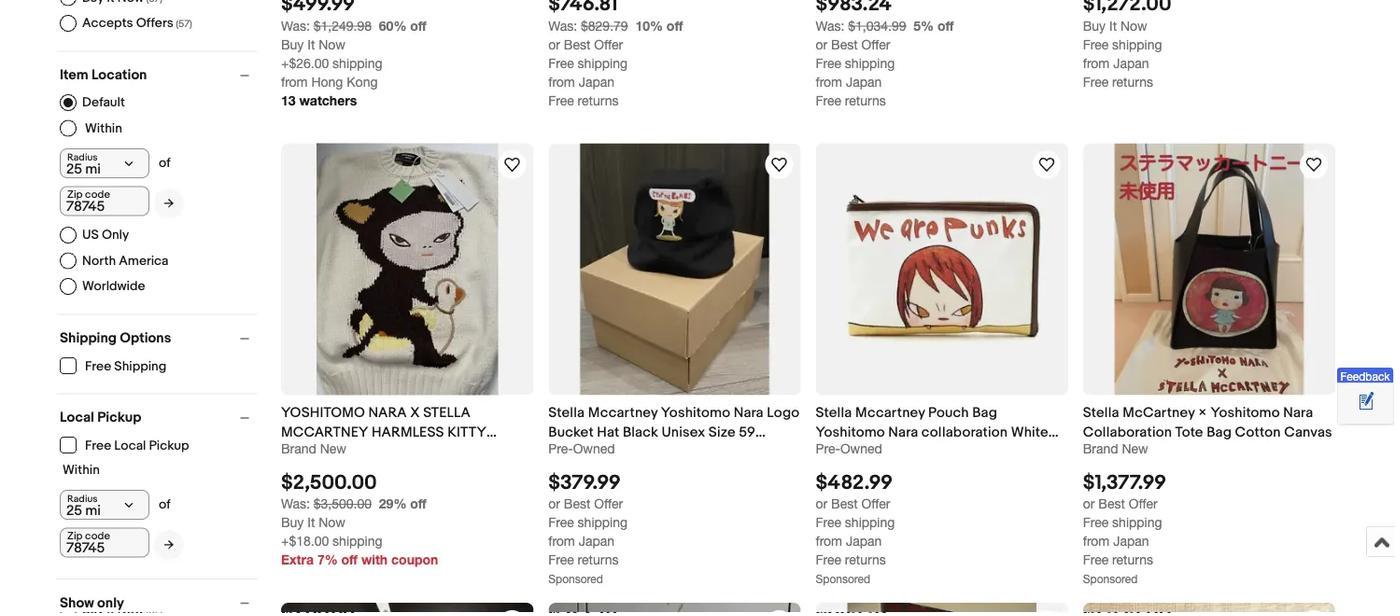 Task type: locate. For each thing, give the bounding box(es) containing it.
kong
[[347, 74, 378, 89]]

pre-owned for $379.99
[[549, 441, 615, 456]]

yoshitomo up art
[[816, 424, 885, 441]]

was: inside was: $1,034.99 5% off or best offer free shipping from japan free returns
[[816, 18, 845, 33]]

offer inside was: $829.79 10% off or best offer free shipping from japan free returns
[[594, 36, 623, 52]]

free shipping link
[[60, 358, 167, 375]]

bag up collaboration
[[973, 405, 998, 421]]

extra
[[281, 552, 314, 568]]

mccartney up print
[[856, 405, 925, 421]]

harmless
[[372, 424, 444, 441]]

stella up art
[[816, 405, 852, 421]]

1 stella from the left
[[549, 405, 585, 421]]

japan inside buy it now free shipping from japan free returns
[[1114, 55, 1150, 70]]

was: inside was: $1,249.98 60% off buy it now +$26.00 shipping from hong kong 13 watchers
[[281, 18, 310, 33]]

canvas for yoshitomo
[[839, 444, 888, 461]]

free local pickup
[[85, 439, 189, 454]]

pre-owned
[[549, 441, 615, 456], [816, 441, 883, 456]]

yoshitomo up unisex
[[661, 405, 731, 421]]

casual
[[549, 444, 593, 461]]

0 horizontal spatial nara
[[734, 405, 764, 421]]

59
[[739, 424, 756, 441]]

2 owned from the left
[[841, 441, 883, 456]]

offer inside "$1,377.99 or best offer free shipping from japan free returns"
[[1129, 496, 1158, 512]]

2 horizontal spatial nara
[[1284, 405, 1314, 421]]

mccartney up hat on the left bottom of page
[[588, 405, 658, 421]]

$379.99
[[549, 471, 621, 495]]

nara inside stella mccartney yoshitomo nara logo bucket hat black unisex size 59 casual
[[734, 405, 764, 421]]

it inside buy it now free shipping from japan free returns
[[1110, 18, 1117, 33]]

buy it now free shipping from japan free returns
[[1083, 18, 1163, 89]]

1 vertical spatial local
[[114, 439, 146, 454]]

new up $1,377.99
[[1122, 441, 1149, 456]]

offer down $379.99 at left
[[594, 496, 623, 512]]

1 vertical spatial pickup
[[149, 439, 189, 454]]

or inside "$1,377.99 or best offer free shipping from japan free returns"
[[1083, 496, 1095, 512]]

best down $1,034.99
[[832, 36, 858, 52]]

2 of from the top
[[159, 497, 171, 513]]

best down $482.99 at the right bottom of the page
[[832, 496, 858, 512]]

best down "$829.79"
[[564, 36, 591, 52]]

was: inside was: $829.79 10% off or best offer free shipping from japan free returns
[[549, 18, 577, 33]]

location
[[91, 67, 147, 84]]

from
[[1083, 55, 1110, 70], [281, 74, 308, 89], [549, 74, 575, 89], [816, 74, 843, 89], [549, 534, 575, 549], [816, 534, 843, 549], [1083, 534, 1110, 549]]

1 horizontal spatial brand
[[1083, 441, 1119, 456]]

1 vertical spatial it
[[308, 36, 315, 52]]

nara
[[368, 405, 407, 421]]

stella inside stella mccartney pouch bag yoshitomo nara collaboration white art canvas print
[[816, 405, 852, 421]]

1 vertical spatial now
[[319, 36, 346, 52]]

offer down $1,377.99
[[1129, 496, 1158, 512]]

off right the 10%
[[667, 18, 683, 33]]

2 brand from the left
[[1083, 441, 1119, 456]]

offer down "$829.79"
[[594, 36, 623, 52]]

america
[[119, 253, 169, 269]]

2 horizontal spatial yoshitomo
[[1211, 405, 1280, 421]]

mccartney inside stella mccartney pouch bag yoshitomo nara collaboration white art canvas print
[[856, 405, 925, 421]]

yoshitomo nara x stella mccartney harmless kitty sweater size small bnwt rare heading
[[281, 405, 505, 461]]

stella mccartney pouch bag yoshitomo nara collaboration white art canvas print image
[[816, 143, 1068, 396]]

was: up +$26.00
[[281, 18, 310, 33]]

0 horizontal spatial new
[[320, 441, 347, 456]]

$1,377.99
[[1083, 471, 1167, 495]]

was: up +$18.00
[[281, 496, 310, 512]]

None text field
[[816, 18, 907, 33], [60, 186, 149, 216], [60, 528, 149, 558], [816, 18, 907, 33], [60, 186, 149, 216], [60, 528, 149, 558]]

us only link
[[60, 227, 129, 244]]

of up apply within filter image
[[159, 497, 171, 513]]

2 pre- from the left
[[816, 441, 841, 456]]

1 horizontal spatial mccartney
[[856, 405, 925, 421]]

1 brand from the left
[[281, 441, 317, 456]]

1 mccartney from the left
[[588, 405, 658, 421]]

0 vertical spatial of
[[159, 156, 171, 171]]

within down 'free local pickup' link at the bottom of the page
[[63, 463, 100, 479]]

owned
[[573, 441, 615, 456], [841, 441, 883, 456]]

2 mccartney from the left
[[856, 405, 925, 421]]

offer inside $379.99 or best offer free shipping from japan free returns
[[594, 496, 623, 512]]

unisex
[[662, 424, 706, 441]]

nara inside stella mccartney × yoshitomo nara collaboration tote bag cotton canvas brand new
[[1284, 405, 1314, 421]]

free
[[1083, 36, 1109, 52], [549, 55, 574, 70], [816, 55, 842, 70], [1083, 74, 1109, 89], [549, 92, 574, 108], [816, 92, 842, 108], [85, 359, 111, 375], [85, 439, 111, 454], [549, 515, 574, 530], [816, 515, 842, 530], [1083, 515, 1109, 530], [549, 552, 574, 568], [816, 552, 842, 568], [1083, 552, 1109, 568]]

stella
[[549, 405, 585, 421], [816, 405, 852, 421], [1083, 405, 1120, 421]]

it inside was: $1,249.98 60% off buy it now +$26.00 shipping from hong kong 13 watchers
[[308, 36, 315, 52]]

2 stella from the left
[[816, 405, 852, 421]]

2 pre-owned from the left
[[816, 441, 883, 456]]

japan
[[1114, 55, 1150, 70], [579, 74, 615, 89], [846, 74, 882, 89], [579, 534, 615, 549], [846, 534, 882, 549], [1114, 534, 1150, 549]]

off inside was: $1,249.98 60% off buy it now +$26.00 shipping from hong kong 13 watchers
[[410, 18, 427, 33]]

stella for $482.99
[[816, 405, 852, 421]]

pre-owned for $482.99
[[816, 441, 883, 456]]

stella mccartney yoshitomo nara logo bucket hat black unisex size 59 casual link
[[549, 403, 801, 461]]

1 horizontal spatial local
[[114, 439, 146, 454]]

1 horizontal spatial pre-owned
[[816, 441, 883, 456]]

2 vertical spatial it
[[308, 515, 315, 530]]

off
[[410, 18, 427, 33], [667, 18, 683, 33], [938, 18, 954, 33], [410, 496, 427, 512], [342, 552, 358, 568]]

or for $1,377.99
[[1083, 496, 1095, 512]]

local pickup
[[60, 410, 141, 426]]

2 horizontal spatial stella
[[1083, 405, 1120, 421]]

$829.79
[[581, 18, 628, 33]]

0 vertical spatial within
[[85, 121, 122, 136]]

1 pre- from the left
[[549, 441, 573, 456]]

0 vertical spatial bag
[[973, 405, 998, 421]]

shipping inside $379.99 or best offer free shipping from japan free returns
[[578, 515, 628, 530]]

1 horizontal spatial bag
[[1207, 424, 1232, 441]]

or inside was: $1,034.99 5% off or best offer free shipping from japan free returns
[[816, 36, 828, 52]]

or inside $379.99 or best offer free shipping from japan free returns
[[549, 496, 560, 512]]

or for $482.99
[[816, 496, 828, 512]]

0 horizontal spatial mccartney
[[588, 405, 658, 421]]

offer down $1,034.99
[[862, 36, 891, 52]]

1 owned from the left
[[573, 441, 615, 456]]

1 horizontal spatial pre-
[[816, 441, 841, 456]]

1 horizontal spatial owned
[[841, 441, 883, 456]]

best inside was: $829.79 10% off or best offer free shipping from japan free returns
[[564, 36, 591, 52]]

pre- up $482.99 at the right bottom of the page
[[816, 441, 841, 456]]

off inside was: $1,034.99 5% off or best offer free shipping from japan free returns
[[938, 18, 954, 33]]

was: left "$829.79"
[[549, 18, 577, 33]]

sweater
[[281, 444, 344, 461]]

stella up bucket on the left of the page
[[549, 405, 585, 421]]

stella mccartney yoshitomo nara logo bucket hat black unisex size 59 casual image
[[549, 143, 801, 396]]

best inside "$1,377.99 or best offer free shipping from japan free returns"
[[1099, 496, 1126, 512]]

mccartney
[[588, 405, 658, 421], [856, 405, 925, 421]]

japan inside the $482.99 or best offer free shipping from japan free returns
[[846, 534, 882, 549]]

3 stella from the left
[[1083, 405, 1120, 421]]

60%
[[379, 18, 407, 33]]

it inside $2,500.00 was: $3,500.00 29% off buy it now +$18.00 shipping extra 7% off with coupon
[[308, 515, 315, 530]]

None text field
[[281, 18, 372, 33], [549, 18, 628, 33], [281, 496, 372, 512], [281, 18, 372, 33], [549, 18, 628, 33], [281, 496, 372, 512]]

0 horizontal spatial pickup
[[97, 410, 141, 426]]

shipping down options
[[114, 359, 167, 375]]

best down $379.99 at left
[[564, 496, 591, 512]]

1 vertical spatial bag
[[1207, 424, 1232, 441]]

off right the 5%
[[938, 18, 954, 33]]

local down local pickup dropdown button
[[114, 439, 146, 454]]

canvas
[[1285, 424, 1333, 441], [839, 444, 888, 461]]

0 horizontal spatial bag
[[973, 405, 998, 421]]

stella inside stella mccartney yoshitomo nara logo bucket hat black unisex size 59 casual
[[549, 405, 585, 421]]

nara
[[734, 405, 764, 421], [1284, 405, 1314, 421], [889, 424, 919, 441]]

0 horizontal spatial owned
[[573, 441, 615, 456]]

yoshitomo inside stella mccartney pouch bag yoshitomo nara collaboration white art canvas print
[[816, 424, 885, 441]]

0 horizontal spatial yoshitomo
[[661, 405, 731, 421]]

stella mccartney pouch bag yoshitomo nara collaboration white art canvas print heading
[[816, 405, 1059, 461]]

offer inside the $482.99 or best offer free shipping from japan free returns
[[862, 496, 891, 512]]

collaboration
[[1083, 424, 1172, 441]]

yoshitomo nara x stella mccartney harmless kitty sweater size small bnwt rare link
[[281, 403, 534, 461]]

local up 'free local pickup' link at the bottom of the page
[[60, 410, 94, 426]]

yoshitomo nara stella mccartney x yoshitomo nara bag image
[[1083, 603, 1336, 614]]

mccartney inside stella mccartney yoshitomo nara logo bucket hat black unisex size 59 casual
[[588, 405, 658, 421]]

only
[[102, 227, 129, 243]]

0 horizontal spatial stella
[[549, 405, 585, 421]]

0 vertical spatial canvas
[[1285, 424, 1333, 441]]

owned up $379.99 at left
[[573, 441, 615, 456]]

1 of from the top
[[159, 156, 171, 171]]

1 horizontal spatial nara
[[889, 424, 919, 441]]

returns inside the $482.99 or best offer free shipping from japan free returns
[[845, 552, 886, 568]]

stella mccartney t-shirt limited edition joshitomo nara dont waste another day image
[[848, 603, 1037, 614]]

new
[[320, 441, 347, 456], [1122, 441, 1149, 456]]

stella mccartney yoshitomo nara logo bucket hat black unisex size 59 casual
[[549, 405, 800, 461]]

stella mccartney × yoshitomo nara collaboration tote bag cotton canvas link
[[1083, 403, 1336, 441]]

was: for was: $829.79 10% off or best offer free shipping from japan free returns
[[549, 18, 577, 33]]

tote
[[1176, 424, 1204, 441]]

pickup
[[97, 410, 141, 426], [149, 439, 189, 454]]

from inside was: $829.79 10% off or best offer free shipping from japan free returns
[[549, 74, 575, 89]]

best inside $379.99 or best offer free shipping from japan free returns
[[564, 496, 591, 512]]

29%
[[379, 496, 407, 512]]

0 horizontal spatial canvas
[[839, 444, 888, 461]]

1 vertical spatial buy
[[281, 36, 304, 52]]

(57)
[[176, 18, 192, 30]]

pre-
[[549, 441, 573, 456], [816, 441, 841, 456]]

shipping inside was: $1,034.99 5% off or best offer free shipping from japan free returns
[[845, 55, 895, 70]]

1 horizontal spatial new
[[1122, 441, 1149, 456]]

item
[[60, 67, 88, 84]]

1 horizontal spatial pickup
[[149, 439, 189, 454]]

brand up $1,377.99
[[1083, 441, 1119, 456]]

pre- up $379.99 at left
[[549, 441, 573, 456]]

bag down ×
[[1207, 424, 1232, 441]]

offer for $1,377.99
[[1129, 496, 1158, 512]]

mccartney for $482.99
[[856, 405, 925, 421]]

stella up collaboration
[[1083, 405, 1120, 421]]

mccartney for $379.99
[[588, 405, 658, 421]]

yoshitomo up cotton
[[1211, 405, 1280, 421]]

of up apply within filter icon
[[159, 156, 171, 171]]

stella mccartney × yoshitomo nara collaboration tote bag cotton canvas image
[[1083, 143, 1336, 396]]

canvas right cotton
[[1285, 424, 1333, 441]]

canvas inside stella mccartney pouch bag yoshitomo nara collaboration white art canvas print
[[839, 444, 888, 461]]

buy inside buy it now free shipping from japan free returns
[[1083, 18, 1106, 33]]

free inside 'free shipping' link
[[85, 359, 111, 375]]

was: inside $2,500.00 was: $3,500.00 29% off buy it now +$18.00 shipping extra 7% off with coupon
[[281, 496, 310, 512]]

shipping up 'free shipping' link
[[60, 330, 117, 347]]

now
[[1121, 18, 1148, 33], [319, 36, 346, 52], [319, 515, 346, 530]]

free inside 'free local pickup' link
[[85, 439, 111, 454]]

pickup down local pickup dropdown button
[[149, 439, 189, 454]]

best
[[564, 36, 591, 52], [832, 36, 858, 52], [564, 496, 591, 512], [832, 496, 858, 512], [1099, 496, 1126, 512]]

0 vertical spatial it
[[1110, 18, 1117, 33]]

1 vertical spatial of
[[159, 497, 171, 513]]

pre-owned up $379.99 at left
[[549, 441, 615, 456]]

stella mccartney pouch bag yoshitomo nara collaboration white art canvas print
[[816, 405, 1049, 461]]

2 vertical spatial now
[[319, 515, 346, 530]]

was: $1,034.99 5% off or best offer free shipping from japan free returns
[[816, 18, 954, 108]]

pre- for $379.99
[[549, 441, 573, 456]]

5%
[[914, 18, 934, 33]]

japan inside "$1,377.99 or best offer free shipping from japan free returns"
[[1114, 534, 1150, 549]]

0 vertical spatial shipping
[[60, 330, 117, 347]]

from inside the $482.99 or best offer free shipping from japan free returns
[[816, 534, 843, 549]]

0 horizontal spatial local
[[60, 410, 94, 426]]

1 horizontal spatial stella
[[816, 405, 852, 421]]

within down "default"
[[85, 121, 122, 136]]

2 vertical spatial buy
[[281, 515, 304, 530]]

now inside $2,500.00 was: $3,500.00 29% off buy it now +$18.00 shipping extra 7% off with coupon
[[319, 515, 346, 530]]

watch stella mccartney yoshitomo nara logo bucket hat black unisex size 59 casual image
[[768, 154, 791, 176]]

now inside was: $1,249.98 60% off buy it now +$26.00 shipping from hong kong 13 watchers
[[319, 36, 346, 52]]

buy inside was: $1,249.98 60% off buy it now +$26.00 shipping from hong kong 13 watchers
[[281, 36, 304, 52]]

x
[[410, 405, 420, 421]]

pre-owned up $482.99 at the right bottom of the page
[[816, 441, 883, 456]]

was:
[[281, 18, 310, 33], [549, 18, 577, 33], [816, 18, 845, 33], [281, 496, 310, 512]]

of for free local pickup
[[159, 497, 171, 513]]

owned up $482.99 at the right bottom of the page
[[841, 441, 883, 456]]

0 horizontal spatial pre-
[[549, 441, 573, 456]]

0 horizontal spatial pre-owned
[[549, 441, 615, 456]]

off right 60%
[[410, 18, 427, 33]]

brand down yoshitomo on the bottom of page
[[281, 441, 317, 456]]

shipping inside was: $829.79 10% off or best offer free shipping from japan free returns
[[578, 55, 628, 70]]

cotton
[[1236, 424, 1281, 441]]

canvas up $482.99 at the right bottom of the page
[[839, 444, 888, 461]]

best down $1,377.99
[[1099, 496, 1126, 512]]

 (57) Items text field
[[174, 18, 192, 30]]

1 pre-owned from the left
[[549, 441, 615, 456]]

canvas inside stella mccartney × yoshitomo nara collaboration tote bag cotton canvas brand new
[[1285, 424, 1333, 441]]

size
[[709, 424, 736, 441]]

shipping
[[60, 330, 117, 347], [114, 359, 167, 375]]

pickup up 'free local pickup' link at the bottom of the page
[[97, 410, 141, 426]]

was: left $1,034.99
[[816, 18, 845, 33]]

best for $379.99
[[564, 496, 591, 512]]

pouch
[[929, 405, 969, 421]]

or inside was: $829.79 10% off or best offer free shipping from japan free returns
[[549, 36, 560, 52]]

yoshitomo inside stella mccartney yoshitomo nara logo bucket hat black unisex size 59 casual
[[661, 405, 731, 421]]

or inside the $482.99 or best offer free shipping from japan free returns
[[816, 496, 828, 512]]

yoshitomo
[[661, 405, 731, 421], [1211, 405, 1280, 421], [816, 424, 885, 441]]

off for was: $1,249.98 60% off buy it now +$26.00 shipping from hong kong 13 watchers
[[410, 18, 427, 33]]

offer for $482.99
[[862, 496, 891, 512]]

off right 7% at bottom left
[[342, 552, 358, 568]]

0 horizontal spatial brand
[[281, 441, 317, 456]]

1 vertical spatial canvas
[[839, 444, 888, 461]]

off inside was: $829.79 10% off or best offer free shipping from japan free returns
[[667, 18, 683, 33]]

bag
[[973, 405, 998, 421], [1207, 424, 1232, 441]]

japan inside was: $1,034.99 5% off or best offer free shipping from japan free returns
[[846, 74, 882, 89]]

nara inside stella mccartney pouch bag yoshitomo nara collaboration white art canvas print
[[889, 424, 919, 441]]

or
[[549, 36, 560, 52], [816, 36, 828, 52], [549, 496, 560, 512], [816, 496, 828, 512], [1083, 496, 1095, 512]]

coupon
[[391, 552, 438, 568]]

stella inside stella mccartney × yoshitomo nara collaboration tote bag cotton canvas brand new
[[1083, 405, 1120, 421]]

 (87) Items text field
[[144, 0, 163, 4]]

new left size
[[320, 441, 347, 456]]

returns
[[1113, 74, 1154, 89], [578, 92, 619, 108], [845, 92, 886, 108], [578, 552, 619, 568], [845, 552, 886, 568], [1113, 552, 1154, 568]]

best inside the $482.99 or best offer free shipping from japan free returns
[[832, 496, 858, 512]]

watch yoshitomo nara x stella mccartney harmless kitty sweater size small bnwt rare image
[[501, 154, 523, 176]]

japan inside was: $829.79 10% off or best offer free shipping from japan free returns
[[579, 74, 615, 89]]

0 vertical spatial buy
[[1083, 18, 1106, 33]]

it
[[1110, 18, 1117, 33], [308, 36, 315, 52], [308, 515, 315, 530]]

offer down $482.99 at the right bottom of the page
[[862, 496, 891, 512]]

yoshitomo
[[281, 405, 365, 421]]

now inside buy it now free shipping from japan free returns
[[1121, 18, 1148, 33]]

owned for $482.99
[[841, 441, 883, 456]]

rare
[[469, 444, 505, 461]]

watch stella mccartney × yoshitomo nara collaboration tote bag cotton canvas image
[[1303, 154, 1326, 176]]

1 horizontal spatial canvas
[[1285, 424, 1333, 441]]

2 new from the left
[[1122, 441, 1149, 456]]

1 horizontal spatial yoshitomo
[[816, 424, 885, 441]]

0 vertical spatial now
[[1121, 18, 1148, 33]]



Task type: describe. For each thing, give the bounding box(es) containing it.
$482.99
[[816, 471, 893, 495]]

best for $482.99
[[832, 496, 858, 512]]

japan inside $379.99 or best offer free shipping from japan free returns
[[579, 534, 615, 549]]

new stella mccartney yoshitomo nara 2021 pink cotton print oversized shirt s image
[[549, 603, 801, 614]]

offer for $379.99
[[594, 496, 623, 512]]

stella mccartney × yoshitomo nara collaboration tote bag cotton canvas brand new
[[1083, 405, 1333, 456]]

hong
[[311, 74, 343, 89]]

yoshitomo nara x stella mccartney harmless kitty sweater size small bnwt rare
[[281, 405, 505, 461]]

owned for $379.99
[[573, 441, 615, 456]]

item location
[[60, 67, 147, 84]]

show only
[[60, 595, 124, 612]]

size
[[347, 444, 376, 461]]

from inside was: $1,249.98 60% off buy it now +$26.00 shipping from hong kong 13 watchers
[[281, 74, 308, 89]]

print
[[891, 444, 921, 461]]

worldwide link
[[60, 278, 145, 295]]

×
[[1199, 405, 1208, 421]]

free shipping
[[85, 359, 167, 375]]

accepts
[[82, 15, 133, 31]]

black
[[623, 424, 659, 441]]

default
[[82, 95, 125, 110]]

bnwt
[[426, 444, 466, 461]]

kitty
[[448, 424, 487, 441]]

north america link
[[60, 253, 169, 270]]

shipping inside buy it now free shipping from japan free returns
[[1113, 36, 1163, 52]]

off for was: $829.79 10% off or best offer free shipping from japan free returns
[[667, 18, 683, 33]]

mccartney
[[281, 424, 369, 441]]

watchers
[[299, 92, 357, 108]]

or for $379.99
[[549, 496, 560, 512]]

stella for $379.99
[[549, 405, 585, 421]]

off for was: $1,034.99 5% off or best offer free shipping from japan free returns
[[938, 18, 954, 33]]

only
[[97, 595, 124, 612]]

stella mccartney × yoshitomo nara collaboration tote bag cotton canvas heading
[[1083, 405, 1333, 441]]

stella
[[423, 405, 471, 421]]

of for default
[[159, 156, 171, 171]]

us only
[[82, 227, 129, 243]]

yoshitomo inside stella mccartney × yoshitomo nara collaboration tote bag cotton canvas brand new
[[1211, 405, 1280, 421]]

offer inside was: $1,034.99 5% off or best offer free shipping from japan free returns
[[862, 36, 891, 52]]

$1,249.98
[[314, 18, 372, 33]]

was: for was: $1,249.98 60% off buy it now +$26.00 shipping from hong kong 13 watchers
[[281, 18, 310, 33]]

1 vertical spatial within
[[63, 463, 100, 479]]

with
[[361, 552, 388, 568]]

stella mccartney yoshitomo nara logo bucket hat black unisex size 59 casual heading
[[549, 405, 800, 461]]

13
[[281, 92, 296, 108]]

local inside 'free local pickup' link
[[114, 439, 146, 454]]

mccartney
[[1123, 405, 1195, 421]]

shipping inside was: $1,249.98 60% off buy it now +$26.00 shipping from hong kong 13 watchers
[[333, 55, 383, 70]]

local pickup button
[[60, 410, 258, 426]]

feedback
[[1341, 370, 1391, 383]]

was: for was: $1,034.99 5% off or best offer free shipping from japan free returns
[[816, 18, 845, 33]]

was: $829.79 10% off or best offer free shipping from japan free returns
[[549, 18, 683, 108]]

north america
[[82, 253, 169, 269]]

$2,500.00
[[281, 471, 377, 495]]

from inside "$1,377.99 or best offer free shipping from japan free returns"
[[1083, 534, 1110, 549]]

from inside buy it now free shipping from japan free returns
[[1083, 55, 1110, 70]]

0 vertical spatial local
[[60, 410, 94, 426]]

white
[[1011, 424, 1049, 441]]

north
[[82, 253, 116, 269]]

from inside $379.99 or best offer free shipping from japan free returns
[[549, 534, 575, 549]]

returns inside was: $1,034.99 5% off or best offer free shipping from japan free returns
[[845, 92, 886, 108]]

returns inside $379.99 or best offer free shipping from japan free returns
[[578, 552, 619, 568]]

off right 29%
[[410, 496, 427, 512]]

$3,500.00
[[314, 496, 372, 512]]

hat
[[597, 424, 620, 441]]

us
[[82, 227, 99, 243]]

shipping options button
[[60, 330, 258, 347]]

returns inside buy it now free shipping from japan free returns
[[1113, 74, 1154, 89]]

stella mccartney x yoshitomo nara don't waste another day t-shirt xl rare image
[[281, 603, 534, 614]]

$379.99 or best offer free shipping from japan free returns
[[549, 471, 628, 568]]

item location button
[[60, 67, 258, 84]]

$1,377.99 or best offer free shipping from japan free returns
[[1083, 471, 1167, 568]]

$1,034.99
[[848, 18, 907, 33]]

best inside was: $1,034.99 5% off or best offer free shipping from japan free returns
[[832, 36, 858, 52]]

buy inside $2,500.00 was: $3,500.00 29% off buy it now +$18.00 shipping extra 7% off with coupon
[[281, 515, 304, 530]]

show
[[60, 595, 94, 612]]

returns inside was: $829.79 10% off or best offer free shipping from japan free returns
[[578, 92, 619, 108]]

shipping options
[[60, 330, 171, 347]]

10%
[[636, 18, 663, 33]]

pre- for $482.99
[[816, 441, 841, 456]]

apply within filter image
[[164, 539, 174, 551]]

1 new from the left
[[320, 441, 347, 456]]

bucket
[[549, 424, 594, 441]]

stella mccartney pouch bag yoshitomo nara collaboration white art canvas print link
[[816, 403, 1068, 461]]

show only button
[[60, 595, 258, 612]]

shipping inside the $482.99 or best offer free shipping from japan free returns
[[845, 515, 895, 530]]

canvas for nara
[[1285, 424, 1333, 441]]

new inside stella mccartney × yoshitomo nara collaboration tote bag cotton canvas brand new
[[1122, 441, 1149, 456]]

from inside was: $1,034.99 5% off or best offer free shipping from japan free returns
[[816, 74, 843, 89]]

shipping inside "$1,377.99 or best offer free shipping from japan free returns"
[[1113, 515, 1163, 530]]

bag inside stella mccartney pouch bag yoshitomo nara collaboration white art canvas print
[[973, 405, 998, 421]]

+$26.00
[[281, 55, 329, 70]]

1 vertical spatial shipping
[[114, 359, 167, 375]]

yoshitomo nara x stella mccartney harmless kitty sweater size small bnwt rare image
[[317, 143, 498, 396]]

0 vertical spatial pickup
[[97, 410, 141, 426]]

brand new
[[281, 441, 347, 456]]

offers
[[136, 15, 174, 31]]

art
[[816, 444, 836, 461]]

apply within filter image
[[164, 197, 174, 209]]

brand inside stella mccartney × yoshitomo nara collaboration tote bag cotton canvas brand new
[[1083, 441, 1119, 456]]

best for $1,377.99
[[1099, 496, 1126, 512]]

was: $1,249.98 60% off buy it now +$26.00 shipping from hong kong 13 watchers
[[281, 18, 427, 108]]

default link
[[60, 94, 125, 111]]

accepts offers (57)
[[82, 15, 192, 31]]

free local pickup link
[[60, 437, 190, 454]]

+$18.00
[[281, 534, 329, 549]]

shipping inside $2,500.00 was: $3,500.00 29% off buy it now +$18.00 shipping extra 7% off with coupon
[[333, 534, 383, 549]]

returns inside "$1,377.99 or best offer free shipping from japan free returns"
[[1113, 552, 1154, 568]]

bag inside stella mccartney × yoshitomo nara collaboration tote bag cotton canvas brand new
[[1207, 424, 1232, 441]]

collaboration
[[922, 424, 1008, 441]]

watch stella mccartney pouch bag yoshitomo nara collaboration white art canvas print image
[[1036, 154, 1058, 176]]

$2,500.00 was: $3,500.00 29% off buy it now +$18.00 shipping extra 7% off with coupon
[[281, 471, 438, 568]]

options
[[120, 330, 171, 347]]

7%
[[318, 552, 338, 568]]

small
[[379, 444, 423, 461]]

logo
[[767, 405, 800, 421]]

worldwide
[[82, 279, 145, 295]]

$482.99 or best offer free shipping from japan free returns
[[816, 471, 895, 568]]



Task type: vqa. For each thing, say whether or not it's contained in the screenshot.


